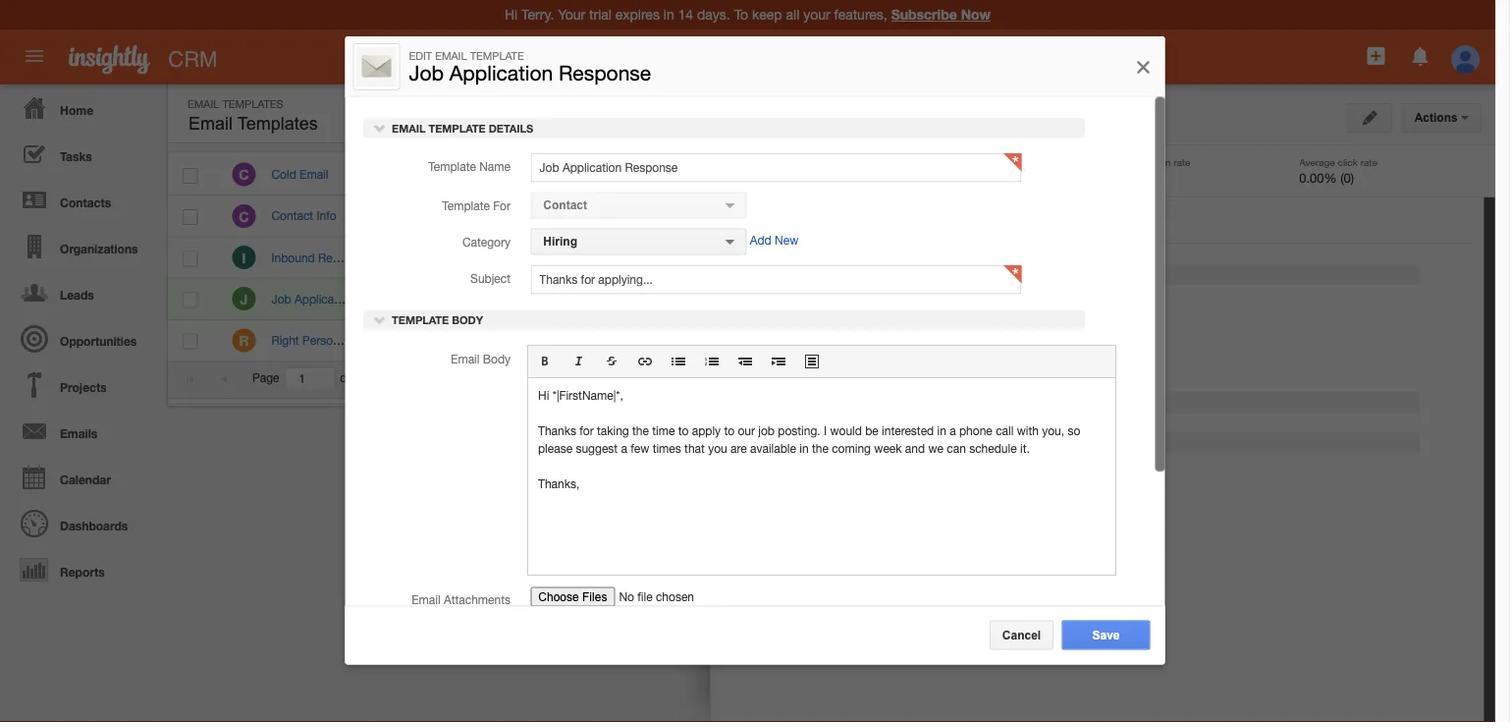 Task type: describe. For each thing, give the bounding box(es) containing it.
cancel
[[1003, 628, 1041, 641]]

do
[[377, 167, 392, 181]]

0.00% for average click rate 0.00% (0)
[[1300, 170, 1338, 185]]

i inside row
[[242, 249, 246, 266]]

average for average open rate 0.00% (0)
[[1111, 156, 1146, 167]]

0 vertical spatial templates
[[222, 97, 283, 110]]

inbound
[[272, 250, 315, 264]]

hiring button
[[530, 228, 746, 254]]

23 for i
[[1033, 250, 1046, 264]]

contact cell for j
[[721, 279, 827, 320]]

thanks,
[[538, 476, 579, 490]]

calendar link
[[5, 454, 157, 500]]

s
[[1212, 232, 1219, 245]]

actions
[[1415, 111, 1462, 124]]

0% cell for r
[[827, 320, 974, 361]]

template body
[[389, 313, 483, 326]]

turtle for thanks for connecting
[[512, 209, 541, 223]]

name inside job application response dialog
[[479, 159, 510, 173]]

contact for c
[[736, 209, 778, 223]]

chevron down image
[[373, 120, 387, 134]]

so
[[1068, 423, 1080, 437]]

(0) for average open rate 0.00% (0)
[[1152, 170, 1165, 185]]

cell left j
[[168, 279, 217, 320]]

data processing addendum link
[[1076, 463, 1224, 476]]

16-nov-23 3:07 pm for i
[[990, 250, 1094, 264]]

for for thanks for connecting
[[419, 209, 433, 223]]

person?
[[535, 333, 578, 347]]

h
[[1212, 258, 1220, 271]]

additional information
[[757, 437, 906, 449]]

terry turtle link for can you point me to the right person?
[[483, 333, 541, 347]]

2 0 from the left
[[921, 170, 928, 185]]

email inside edit email template job application response
[[435, 49, 467, 62]]

person
[[303, 333, 340, 347]]

subscribe now link
[[892, 6, 991, 23]]

contact for r
[[736, 333, 778, 347]]

taking
[[597, 423, 629, 437]]

new email template
[[1300, 106, 1414, 119]]

3:07 for c
[[1049, 167, 1072, 181]]

contact
[[906, 320, 961, 334]]

sales for r
[[593, 334, 621, 347]]

response inside 'i' row
[[318, 250, 371, 264]]

Search this list... text field
[[741, 98, 962, 128]]

c link for cold email
[[232, 163, 256, 186]]

schedule
[[969, 441, 1017, 454]]

none file field inside job application response dialog
[[530, 585, 753, 614]]

job
[[758, 423, 775, 437]]

16-nov-23 3:07 pm for c
[[990, 167, 1094, 181]]

rate for average open rate 0.00% (0)
[[1174, 156, 1191, 167]]

1 vertical spatial templates
[[237, 113, 318, 134]]

blog
[[508, 463, 532, 476]]

leads link
[[5, 269, 157, 315]]

details inside details link
[[744, 217, 782, 231]]

time inside thanks for taking the time to apply to our job posting. i would be interested in a phone call with you, so please suggest a few times that you are available in the coming week and we can schedule it.
[[652, 423, 675, 437]]

dashboards
[[60, 519, 128, 532]]

contact for j
[[736, 292, 778, 306]]

hi
[[538, 388, 549, 401]]

can
[[947, 441, 966, 454]]

apply
[[692, 423, 721, 437]]

cell down rate
[[827, 196, 974, 237]]

response inside edit email template job application response
[[559, 61, 651, 85]]

i inside thanks for taking the time to apply to our job posting. i would be interested in a phone call with you, so please suggest a few times that you are available in the coming week and we can schedule it.
[[824, 423, 827, 437]]

terry for thanks for contacting us.
[[483, 250, 509, 264]]

1 vertical spatial template name
[[800, 297, 882, 311]]

1 c row from the top
[[168, 154, 1196, 196]]

details inside job application response dialog
[[488, 121, 533, 134]]

general
[[593, 210, 633, 223]]

projects
[[60, 380, 107, 394]]

all
[[544, 51, 560, 67]]

info
[[317, 209, 337, 223]]

to left our
[[724, 423, 734, 437]]

connecting
[[436, 209, 495, 223]]

turtle for thanks for contacting us.
[[512, 250, 541, 264]]

r
[[239, 332, 249, 349]]

0 vertical spatial a
[[950, 423, 956, 437]]

dashboards link
[[5, 500, 157, 546]]

close image
[[1134, 55, 1154, 78]]

point
[[425, 333, 451, 347]]

have
[[418, 167, 443, 181]]

subject inside job application response dialog
[[470, 271, 510, 285]]

0 vertical spatial in
[[937, 423, 946, 437]]

right
[[272, 333, 299, 347]]

data
[[1076, 463, 1100, 476]]

can you point me to the right person? link
[[377, 333, 578, 347]]

information
[[830, 437, 906, 449]]

terry for thanks for connecting
[[483, 209, 509, 223]]

cell up point
[[362, 279, 468, 320]]

contact cell for r
[[721, 320, 827, 361]]

2 1 from the left
[[1098, 371, 1105, 385]]

general cell
[[574, 196, 721, 237]]

owner
[[482, 127, 519, 140]]

nov- for j
[[1007, 292, 1033, 306]]

application inside edit email template job application response
[[450, 61, 553, 85]]

hiring for 'hiring' button
[[543, 234, 577, 247]]

subscribe
[[892, 6, 958, 23]]

3:07 for i
[[1049, 250, 1072, 264]]

2 5 from the left
[[1139, 371, 1146, 385]]

new inside new email template link
[[1300, 106, 1325, 119]]

1 vertical spatial emails link
[[5, 408, 157, 454]]

category inside job application response dialog
[[462, 235, 510, 248]]

hiring link
[[1223, 257, 1271, 273]]

0 vertical spatial emails
[[1167, 106, 1208, 119]]

page
[[252, 371, 280, 385]]

1 5 from the left
[[1116, 371, 1123, 385]]

hiring cell
[[574, 279, 721, 320]]

hiring for the hiring cell
[[593, 293, 624, 306]]

job application response link
[[272, 292, 420, 306]]

terry turtle link for thanks for contacting us.
[[483, 250, 541, 264]]

turtle for can you point me to the right person?
[[512, 333, 541, 347]]

1 vertical spatial for
[[865, 319, 882, 333]]

j
[[240, 291, 248, 307]]

16- for i
[[990, 250, 1007, 264]]

category inside row
[[588, 127, 639, 140]]

0% cell for c
[[827, 154, 974, 196]]

for inside 'i' row
[[419, 250, 433, 264]]

16-nov-23 3:07 pm cell for i
[[974, 237, 1146, 279]]

inbound response link
[[272, 250, 381, 264]]

1 horizontal spatial the
[[632, 423, 649, 437]]

0% for c
[[846, 168, 863, 181]]

additional
[[760, 437, 827, 449]]

right
[[508, 333, 531, 347]]

be
[[865, 423, 878, 437]]

show sidebar image
[[1242, 106, 1255, 120]]

terry turtle for thanks for contacting us.
[[483, 250, 541, 264]]

right person
[[272, 333, 340, 347]]

job inside edit email template job application response
[[409, 61, 444, 85]]

lead
[[736, 167, 763, 181]]

job up contact
[[902, 297, 922, 311]]

attachments
[[443, 592, 510, 606]]

save button
[[1062, 620, 1151, 650]]

right person link
[[272, 333, 349, 347]]

j row
[[168, 279, 1196, 320]]

pm for i
[[1076, 250, 1094, 264]]

reports link
[[5, 546, 157, 592]]

edit
[[409, 49, 432, 62]]

processing
[[1104, 463, 1162, 476]]

new inside job application response dialog
[[775, 233, 798, 247]]

job right email template icon
[[781, 109, 816, 133]]

terry turtle for do you have time to connect?
[[483, 167, 541, 181]]

and
[[905, 441, 925, 454]]

thanks for contacting us. link
[[377, 250, 511, 264]]

1 1 from the left
[[354, 371, 360, 385]]

turtle inside j row
[[512, 292, 541, 306]]

record permissions image
[[1029, 109, 1047, 133]]

turtle for do you have time to connect?
[[512, 167, 541, 181]]

categories
[[1305, 178, 1375, 191]]

data processing addendum
[[1076, 463, 1224, 476]]

template type
[[735, 127, 816, 140]]

created date
[[988, 127, 1063, 140]]

to inside r row
[[474, 333, 485, 347]]

job application response dialog
[[345, 36, 1166, 722]]

23 for c
[[1033, 167, 1046, 181]]

r link
[[232, 328, 256, 352]]

tasks link
[[5, 131, 157, 177]]

average click rate 0.00% (0)
[[1300, 156, 1378, 185]]

add new
[[750, 233, 798, 247]]

3:07 for j
[[1049, 292, 1072, 306]]

for for thanks for taking the time to apply to our job posting. i would be interested in a phone call with you, so please suggest a few times that you are available in the coming week and we can schedule it.
[[579, 423, 594, 437]]

sales for c
[[593, 168, 621, 181]]

job application response inside j row
[[272, 292, 410, 306]]

with
[[1017, 423, 1039, 437]]

phone
[[959, 423, 992, 437]]

*|firstname|*,
[[552, 388, 623, 401]]

now
[[961, 6, 991, 23]]

the inside r row
[[488, 333, 504, 347]]

thanks inside 'i' row
[[377, 250, 416, 264]]

us.
[[495, 250, 511, 264]]

terry for can you point me to the right person?
[[483, 333, 509, 347]]

navigation containing home
[[0, 84, 157, 592]]



Task type: locate. For each thing, give the bounding box(es) containing it.
our
[[738, 423, 755, 437]]

0 vertical spatial emails link
[[1130, 98, 1221, 128]]

0 horizontal spatial 0.00%
[[1111, 170, 1148, 185]]

details up connect?
[[488, 121, 533, 134]]

cold email
[[272, 167, 329, 181]]

addendum
[[1166, 463, 1224, 476]]

a
[[950, 423, 956, 437], [621, 441, 627, 454]]

0% cell for j
[[827, 279, 974, 320]]

0.00% inside average click rate 0.00% (0)
[[1300, 170, 1338, 185]]

you inside r row
[[402, 333, 421, 347]]

c row
[[168, 154, 1196, 196], [168, 196, 1196, 237]]

c left "cold"
[[239, 167, 249, 183]]

rate inside average click rate 0.00% (0)
[[1361, 156, 1378, 167]]

edit email template job application response
[[409, 49, 651, 85]]

1 pm from the top
[[1076, 167, 1094, 181]]

16-nov-23 3:07 pm cell for c
[[974, 154, 1146, 196]]

rate
[[1174, 156, 1191, 167], [1361, 156, 1378, 167]]

2 23 from the top
[[1033, 250, 1046, 264]]

you
[[396, 167, 415, 181], [402, 333, 421, 347], [708, 441, 727, 454]]

1 sales cell from the top
[[574, 154, 721, 196]]

organizations
[[60, 242, 138, 255]]

template for left contact
[[814, 319, 882, 333]]

i row
[[168, 237, 1196, 279]]

a left few
[[621, 441, 627, 454]]

for left the 'contacting'
[[419, 250, 433, 264]]

0% inside j row
[[846, 293, 863, 306]]

5 terry turtle from the top
[[483, 333, 541, 347]]

sales down general
[[593, 251, 621, 264]]

1 vertical spatial subject
[[470, 271, 510, 285]]

average inside average click rate 0.00% (0)
[[1300, 156, 1336, 167]]

for up suggest
[[579, 423, 594, 437]]

16-nov-23 3:07 pm cell for r
[[974, 320, 1146, 361]]

2 vertical spatial thanks
[[538, 423, 576, 437]]

emails
[[1167, 106, 1208, 119], [60, 426, 97, 440]]

1 vertical spatial sales cell
[[574, 237, 721, 279]]

open
[[841, 127, 871, 140]]

it.
[[1020, 441, 1030, 454]]

job inside j row
[[272, 292, 291, 306]]

rate inside average open rate 0.00% (0)
[[1174, 156, 1191, 167]]

1 horizontal spatial in
[[937, 423, 946, 437]]

1 c from the top
[[239, 167, 249, 183]]

23 inside 'i' row
[[1033, 250, 1046, 264]]

1 terry from the top
[[483, 167, 509, 181]]

1 horizontal spatial i
[[824, 423, 827, 437]]

c up i link
[[239, 208, 249, 224]]

times
[[652, 441, 681, 454]]

emails link down projects
[[5, 408, 157, 454]]

toolbar
[[528, 345, 1115, 378]]

hiring down contact button
[[543, 234, 577, 247]]

3:07 inside 'i' row
[[1049, 250, 1072, 264]]

body down can you point me to the right person?
[[483, 351, 510, 365]]

emails link up open
[[1130, 98, 1221, 128]]

all link
[[525, 42, 584, 77]]

0 horizontal spatial emails
[[60, 426, 97, 440]]

0 vertical spatial template for
[[442, 198, 510, 212]]

0 horizontal spatial new
[[775, 233, 798, 247]]

1 (0) from the left
[[1152, 170, 1165, 185]]

i up j link
[[242, 249, 246, 266]]

3 23 from the top
[[1033, 292, 1046, 306]]

contact cell
[[721, 196, 827, 237], [721, 237, 827, 279], [721, 279, 827, 320], [721, 320, 827, 361]]

1 vertical spatial new
[[775, 233, 798, 247]]

0 vertical spatial i
[[242, 249, 246, 266]]

0 vertical spatial 0%
[[846, 168, 863, 181]]

16- inside j row
[[990, 292, 1007, 306]]

chevron down image
[[373, 312, 387, 326]]

terry inside r row
[[483, 333, 509, 347]]

2 terry from the top
[[483, 209, 509, 223]]

4 turtle from the top
[[512, 292, 541, 306]]

0 vertical spatial time
[[447, 167, 469, 181]]

2 c row from the top
[[168, 196, 1196, 237]]

average left open
[[1111, 156, 1146, 167]]

0 horizontal spatial 5
[[1116, 371, 1123, 385]]

template name
[[428, 159, 510, 173], [800, 297, 882, 311]]

4 terry from the top
[[483, 292, 509, 306]]

sales cell for c
[[574, 154, 721, 196]]

response
[[559, 61, 651, 85], [931, 109, 1023, 133], [318, 250, 371, 264], [357, 292, 410, 306], [988, 297, 1041, 311]]

leads
[[60, 288, 94, 302]]

lead cell
[[721, 154, 827, 196]]

can
[[377, 333, 399, 347]]

you for c
[[396, 167, 415, 181]]

terry for do you have time to connect?
[[483, 167, 509, 181]]

23 for j
[[1033, 292, 1046, 306]]

3 terry turtle from the top
[[483, 250, 541, 264]]

terry turtle up right
[[483, 292, 541, 306]]

5 left items
[[1139, 371, 1146, 385]]

that
[[684, 441, 705, 454]]

application containing hi *|firstname|*,
[[527, 344, 1116, 575]]

1 nov- from the top
[[1007, 167, 1033, 181]]

1 vertical spatial a
[[621, 441, 627, 454]]

16- inside r row
[[990, 333, 1007, 347]]

2 vertical spatial sales cell
[[574, 320, 721, 361]]

1 horizontal spatial 5
[[1139, 371, 1146, 385]]

0 vertical spatial subject
[[377, 127, 420, 140]]

you for r
[[402, 333, 421, 347]]

1 horizontal spatial emails
[[1167, 106, 1208, 119]]

of down "right person" link
[[340, 371, 350, 385]]

terry turtle link for thanks for connecting
[[483, 209, 541, 223]]

application inside job application response dialog
[[527, 344, 1116, 575]]

None checkbox
[[183, 125, 197, 141], [183, 168, 198, 184], [183, 334, 198, 349], [183, 125, 197, 141], [183, 168, 198, 184], [183, 334, 198, 349]]

3:07 inside r row
[[1049, 333, 1072, 347]]

template name inside job application response dialog
[[428, 159, 510, 173]]

0 horizontal spatial 0
[[732, 170, 739, 185]]

average left click
[[1300, 156, 1336, 167]]

2 vertical spatial you
[[708, 441, 727, 454]]

1 vertical spatial time
[[652, 423, 675, 437]]

rate
[[874, 127, 900, 140]]

cold email link
[[272, 167, 338, 181]]

2 turtle from the top
[[512, 209, 541, 223]]

cell down date
[[974, 196, 1146, 237]]

1 0.00% from the left
[[1111, 170, 1148, 185]]

add
[[750, 233, 771, 247]]

navigation
[[0, 84, 157, 592]]

1 vertical spatial you
[[402, 333, 421, 347]]

2 vertical spatial 0%
[[846, 334, 863, 347]]

contact button
[[530, 191, 746, 218]]

thanks up please at left
[[538, 423, 576, 437]]

hiring down contact
[[902, 341, 933, 354]]

5 right -
[[1116, 371, 1123, 385]]

email template categories
[[1208, 178, 1375, 191]]

1 terry turtle from the top
[[483, 167, 541, 181]]

c link up i link
[[232, 204, 256, 228]]

2 16-nov-23 3:07 pm cell from the top
[[974, 237, 1146, 279]]

can you point me to the right person?
[[377, 333, 578, 347]]

1 vertical spatial in
[[799, 441, 809, 454]]

0 horizontal spatial category
[[462, 235, 510, 248]]

16-
[[990, 167, 1007, 181], [990, 250, 1007, 264], [990, 292, 1007, 306], [990, 333, 1007, 347]]

2 16-nov-23 3:07 pm from the top
[[990, 250, 1094, 264]]

row
[[168, 115, 1195, 152]]

sales cell for i
[[574, 237, 721, 279]]

16- inside 'i' row
[[990, 250, 1007, 264]]

opportunities link
[[5, 315, 157, 361]]

4 3:07 from the top
[[1049, 333, 1072, 347]]

1 horizontal spatial for
[[865, 319, 882, 333]]

1 c link from the top
[[232, 163, 256, 186]]

new up average click rate 0.00% (0)
[[1300, 106, 1325, 119]]

1 16-nov-23 3:07 pm from the top
[[990, 167, 1094, 181]]

0 horizontal spatial i
[[242, 249, 246, 266]]

0.00% for average open rate 0.00% (0)
[[1111, 170, 1148, 185]]

in down posting.
[[799, 441, 809, 454]]

(0) down open
[[1152, 170, 1165, 185]]

4 16-nov-23 3:07 pm cell from the top
[[974, 320, 1146, 361]]

23 inside r row
[[1033, 333, 1046, 347]]

1 vertical spatial name
[[479, 159, 510, 173]]

thanks
[[377, 209, 416, 223], [377, 250, 416, 264], [538, 423, 576, 437]]

coming
[[832, 441, 871, 454]]

0 horizontal spatial of
[[340, 371, 350, 385]]

time up 'times'
[[652, 423, 675, 437]]

4 nov- from the top
[[1007, 333, 1033, 347]]

0 horizontal spatial (0)
[[1152, 170, 1165, 185]]

emails up calendar link
[[60, 426, 97, 440]]

1 vertical spatial thanks
[[377, 250, 416, 264]]

terry up 'us.'
[[483, 209, 509, 223]]

c
[[239, 167, 249, 183], [239, 208, 249, 224]]

1 rate from the left
[[1174, 156, 1191, 167]]

toolbar inside job application response dialog
[[528, 345, 1115, 378]]

cell
[[827, 196, 974, 237], [974, 196, 1146, 237], [827, 237, 974, 279], [168, 279, 217, 320], [362, 279, 468, 320]]

terry inside 'i' row
[[483, 250, 509, 264]]

of
[[340, 371, 350, 385], [1126, 371, 1136, 385]]

1 of from the left
[[340, 371, 350, 385]]

i left would
[[824, 423, 827, 437]]

2 vertical spatial name
[[851, 297, 882, 311]]

4 23 from the top
[[1033, 333, 1046, 347]]

1 3:07 from the top
[[1049, 167, 1072, 181]]

tasks
[[60, 149, 92, 163]]

email template
[[781, 97, 870, 110]]

Search all data.... text field
[[584, 41, 971, 77]]

3 3:07 from the top
[[1049, 292, 1072, 306]]

subscribe now
[[892, 6, 991, 23]]

response inside j row
[[357, 292, 410, 306]]

type
[[790, 127, 816, 140]]

1 horizontal spatial 0
[[921, 170, 928, 185]]

row group containing c
[[168, 154, 1196, 361]]

2 average from the left
[[1300, 156, 1336, 167]]

terry turtle for thanks for connecting
[[483, 209, 541, 223]]

new email template link
[[1288, 98, 1426, 128]]

to left connect?
[[473, 167, 483, 181]]

23 for r
[[1033, 333, 1046, 347]]

call
[[996, 423, 1014, 437]]

1 vertical spatial c
[[239, 208, 249, 224]]

(0) inside average open rate 0.00% (0)
[[1152, 170, 1165, 185]]

16- for r
[[990, 333, 1007, 347]]

1 0 from the left
[[732, 170, 739, 185]]

contact cell for i
[[721, 237, 827, 279]]

1 vertical spatial body
[[483, 351, 510, 365]]

2 c link from the top
[[232, 204, 256, 228]]

1 vertical spatial the
[[632, 423, 649, 437]]

we
[[928, 441, 943, 454]]

details up add
[[744, 217, 782, 231]]

2 pm from the top
[[1076, 250, 1094, 264]]

3 pm from the top
[[1076, 292, 1094, 306]]

blog link
[[508, 463, 532, 476]]

email template details
[[389, 121, 533, 134]]

hiring inside button
[[543, 234, 577, 247]]

1 vertical spatial 0%
[[846, 293, 863, 306]]

4 16-nov-23 3:07 pm from the top
[[990, 333, 1094, 347]]

3 16- from the top
[[990, 292, 1007, 306]]

subject down 'us.'
[[470, 271, 510, 285]]

0 horizontal spatial in
[[799, 441, 809, 454]]

terry down the owner
[[483, 167, 509, 181]]

3 nov- from the top
[[1007, 292, 1033, 306]]

contact info link
[[272, 209, 346, 223]]

email body
[[450, 351, 510, 365]]

2 c from the top
[[239, 208, 249, 224]]

template for down do you have time to connect? link
[[442, 198, 510, 212]]

terry turtle down connect?
[[483, 209, 541, 223]]

the left right
[[488, 333, 504, 347]]

1 vertical spatial category
[[462, 235, 510, 248]]

in up we
[[937, 423, 946, 437]]

for down connect?
[[493, 198, 510, 212]]

1 horizontal spatial rate
[[1361, 156, 1378, 167]]

0 vertical spatial new
[[1300, 106, 1325, 119]]

projects link
[[5, 361, 157, 408]]

0 horizontal spatial rate
[[1174, 156, 1191, 167]]

3 turtle from the top
[[512, 250, 541, 264]]

nov- inside 'i' row
[[1007, 250, 1033, 264]]

contact info
[[272, 209, 337, 223]]

to up that
[[678, 423, 689, 437]]

email attachments
[[411, 592, 510, 606]]

created
[[988, 127, 1033, 140]]

16-nov-23 3:07 pm cell
[[974, 154, 1146, 196], [974, 237, 1146, 279], [974, 279, 1146, 320], [974, 320, 1146, 361]]

terry up "email body"
[[483, 333, 509, 347]]

0 horizontal spatial template name
[[428, 159, 510, 173]]

rate right click
[[1361, 156, 1378, 167]]

1 horizontal spatial emails link
[[1130, 98, 1221, 128]]

2 horizontal spatial category
[[834, 341, 882, 354]]

to right me
[[474, 333, 485, 347]]

sales right person? on the top left
[[593, 334, 621, 347]]

0 vertical spatial details
[[488, 121, 533, 134]]

16-nov-23 3:07 pm for j
[[990, 292, 1094, 306]]

0 horizontal spatial average
[[1111, 156, 1146, 167]]

sales for i
[[593, 251, 621, 264]]

0 horizontal spatial subject
[[377, 127, 420, 140]]

nov-
[[1007, 167, 1033, 181], [1007, 250, 1033, 264], [1007, 292, 1033, 306], [1007, 333, 1033, 347]]

turtle inside 'i' row
[[512, 250, 541, 264]]

1 horizontal spatial name
[[479, 159, 510, 173]]

sales up hiring link
[[1237, 233, 1265, 246]]

16-nov-23 3:07 pm inside j row
[[990, 292, 1094, 306]]

Name text field
[[530, 152, 1021, 182]]

23 inside j row
[[1033, 292, 1046, 306]]

1 23 from the top
[[1033, 167, 1046, 181]]

3 sales cell from the top
[[574, 320, 721, 361]]

0 vertical spatial for
[[419, 209, 433, 223]]

3:07 inside j row
[[1049, 292, 1072, 306]]

contact inside j row
[[736, 292, 778, 306]]

pm for c
[[1076, 167, 1094, 181]]

16- for c
[[990, 167, 1007, 181]]

2 vertical spatial category
[[834, 341, 882, 354]]

you right can
[[402, 333, 421, 347]]

sales up general
[[593, 168, 621, 181]]

job right j link
[[272, 292, 291, 306]]

2 nov- from the top
[[1007, 250, 1033, 264]]

2 16- from the top
[[990, 250, 1007, 264]]

connect?
[[486, 167, 535, 181]]

c for cold email
[[239, 167, 249, 183]]

Subject text field
[[530, 264, 1021, 294]]

body up me
[[452, 313, 483, 326]]

5 terry turtle link from the top
[[483, 333, 541, 347]]

terry turtle inside r row
[[483, 333, 541, 347]]

pm for j
[[1076, 292, 1094, 306]]

job up email template details
[[409, 61, 444, 85]]

0 horizontal spatial time
[[447, 167, 469, 181]]

terry turtle link down connect?
[[483, 209, 541, 223]]

terry turtle link up "email body"
[[483, 333, 541, 347]]

c link for contact info
[[232, 204, 256, 228]]

application
[[527, 344, 1116, 575]]

nov- inside r row
[[1007, 333, 1033, 347]]

1 0% from the top
[[846, 168, 863, 181]]

0% for j
[[846, 293, 863, 306]]

category up 'us.'
[[462, 235, 510, 248]]

nov- inside j row
[[1007, 292, 1033, 306]]

emails up open
[[1167, 106, 1208, 119]]

3 0% from the top
[[846, 334, 863, 347]]

16-nov-23 3:07 pm cell for j
[[974, 279, 1146, 320]]

4 terry turtle from the top
[[483, 292, 541, 306]]

terry inside j row
[[483, 292, 509, 306]]

cancel button
[[990, 620, 1054, 650]]

4 contact cell from the top
[[721, 320, 827, 361]]

items
[[1149, 371, 1178, 385]]

terry turtle for can you point me to the right person?
[[483, 333, 541, 347]]

0% cell
[[827, 154, 974, 196], [827, 279, 974, 320], [827, 320, 974, 361]]

average open rate 0.00% (0)
[[1111, 156, 1191, 185]]

thanks up inbound response thanks for contacting us.
[[377, 209, 416, 223]]

1 vertical spatial template for
[[814, 319, 882, 333]]

row containing name
[[168, 115, 1195, 152]]

thanks for thanks for connecting
[[377, 209, 416, 223]]

2 sales cell from the top
[[574, 237, 721, 279]]

are
[[730, 441, 747, 454]]

application inside j row
[[295, 292, 354, 306]]

1 0% cell from the top
[[827, 154, 974, 196]]

16- for j
[[990, 292, 1007, 306]]

4 pm from the top
[[1076, 333, 1094, 347]]

reports
[[60, 565, 105, 579]]

hi *|firstname|*,
[[538, 388, 623, 401]]

category up contact button
[[588, 127, 639, 140]]

you,
[[1042, 423, 1064, 437]]

contact inside r row
[[736, 333, 778, 347]]

row group
[[168, 154, 1196, 361]]

pm inside r row
[[1076, 333, 1094, 347]]

thanks inside thanks for taking the time to apply to our job posting. i would be interested in a phone call with you, so please suggest a few times that you are available in the coming week and we can schedule it.
[[538, 423, 576, 437]]

0 vertical spatial category
[[588, 127, 639, 140]]

thanks down thanks for connecting
[[377, 250, 416, 264]]

terry down 'us.'
[[483, 292, 509, 306]]

-
[[1108, 371, 1113, 385]]

c link left "cold"
[[232, 163, 256, 186]]

in
[[937, 423, 946, 437], [799, 441, 809, 454]]

2 rate from the left
[[1361, 156, 1378, 167]]

1 vertical spatial for
[[419, 250, 433, 264]]

pm inside 'i' row
[[1076, 250, 1094, 264]]

refresh list image
[[984, 106, 1003, 119]]

1 vertical spatial i
[[824, 423, 827, 437]]

body for email body
[[483, 351, 510, 365]]

1 vertical spatial emails
[[60, 426, 97, 440]]

1 horizontal spatial of
[[1126, 371, 1136, 385]]

1 terry turtle link from the top
[[483, 167, 541, 181]]

2 horizontal spatial name
[[851, 297, 882, 311]]

the down posting.
[[812, 441, 828, 454]]

terry down connecting
[[483, 250, 509, 264]]

0 horizontal spatial emails link
[[5, 408, 157, 454]]

0.00% inside average open rate 0.00% (0)
[[1111, 170, 1148, 185]]

category up would
[[834, 341, 882, 354]]

of 1
[[340, 371, 360, 385]]

suggest
[[576, 441, 618, 454]]

average inside average open rate 0.00% (0)
[[1111, 156, 1146, 167]]

name down subject text box
[[851, 297, 882, 311]]

interested
[[882, 423, 934, 437]]

few
[[630, 441, 649, 454]]

1 horizontal spatial category
[[588, 127, 639, 140]]

name down the owner
[[479, 159, 510, 173]]

contacts
[[60, 195, 111, 209]]

pm for r
[[1076, 333, 1094, 347]]

r row
[[168, 320, 1196, 361]]

email template image
[[729, 95, 768, 135]]

opportunities
[[60, 334, 137, 348]]

0%
[[846, 168, 863, 181], [846, 293, 863, 306], [846, 334, 863, 347]]

nov- for i
[[1007, 250, 1033, 264]]

terry turtle up "email body"
[[483, 333, 541, 347]]

2 contact cell from the top
[[721, 237, 827, 279]]

0 vertical spatial for
[[493, 198, 510, 212]]

for left contact
[[865, 319, 882, 333]]

template inside edit email template job application response
[[470, 49, 524, 62]]

0 horizontal spatial name
[[271, 127, 304, 140]]

4 16- from the top
[[990, 333, 1007, 347]]

3:07 for r
[[1049, 333, 1072, 347]]

notifications image
[[1409, 44, 1433, 68]]

terry turtle link up right
[[483, 292, 541, 306]]

(0) down click
[[1341, 170, 1355, 185]]

0 vertical spatial c link
[[232, 163, 256, 186]]

0 horizontal spatial details
[[488, 121, 533, 134]]

1 average from the left
[[1111, 156, 1146, 167]]

2 0% from the top
[[846, 293, 863, 306]]

sales cell for r
[[574, 320, 721, 361]]

0 horizontal spatial for
[[493, 198, 510, 212]]

terry turtle down the owner
[[483, 167, 541, 181]]

1 horizontal spatial template for
[[814, 319, 882, 333]]

contact for i
[[736, 250, 778, 264]]

0 vertical spatial thanks
[[377, 209, 416, 223]]

a up can
[[950, 423, 956, 437]]

1 vertical spatial c link
[[232, 204, 256, 228]]

terry turtle link for do you have time to connect?
[[483, 167, 541, 181]]

terry turtle link down connecting
[[483, 250, 541, 264]]

sales inside 'i' row
[[593, 251, 621, 264]]

for
[[493, 198, 510, 212], [865, 319, 882, 333]]

name up "cold"
[[271, 127, 304, 140]]

16-nov-23 3:07 pm
[[990, 167, 1094, 181], [990, 250, 1094, 264], [990, 292, 1094, 306], [990, 333, 1094, 347]]

template name down subject text box
[[800, 297, 882, 311]]

you right do
[[396, 167, 415, 181]]

2 of from the left
[[1126, 371, 1136, 385]]

contact cell for c
[[721, 196, 827, 237]]

1 horizontal spatial details
[[744, 217, 782, 231]]

1 horizontal spatial template name
[[800, 297, 882, 311]]

hiring inside cell
[[593, 293, 624, 306]]

2 3:07 from the top
[[1049, 250, 1072, 264]]

contact inside 'i' row
[[736, 250, 778, 264]]

0% inside r row
[[846, 334, 863, 347]]

available
[[750, 441, 796, 454]]

email templates email templates
[[188, 97, 318, 134]]

0 vertical spatial the
[[488, 333, 504, 347]]

hiring
[[543, 234, 577, 247], [1237, 258, 1268, 271], [593, 293, 624, 306], [902, 341, 933, 354]]

organizations link
[[5, 223, 157, 269]]

sales inside r row
[[593, 334, 621, 347]]

0 horizontal spatial template for
[[442, 198, 510, 212]]

pm inside j row
[[1076, 292, 1094, 306]]

name
[[271, 127, 304, 140], [479, 159, 510, 173], [851, 297, 882, 311]]

16-nov-23 3:07 pm for r
[[990, 333, 1094, 347]]

for inside thanks for taking the time to apply to our job posting. i would be interested in a phone call with you, so please suggest a few times that you are available in the coming week and we can schedule it.
[[579, 423, 594, 437]]

1 vertical spatial details
[[744, 217, 782, 231]]

2 0.00% from the left
[[1300, 170, 1338, 185]]

sales link
[[1223, 231, 1269, 247]]

save
[[1093, 628, 1120, 641]]

0 vertical spatial you
[[396, 167, 415, 181]]

1 contact cell from the top
[[721, 196, 827, 237]]

0 vertical spatial sales cell
[[574, 154, 721, 196]]

4 terry turtle link from the top
[[483, 292, 541, 306]]

1 horizontal spatial 1
[[1098, 371, 1105, 385]]

nov- for c
[[1007, 167, 1033, 181]]

body for template body
[[452, 313, 483, 326]]

nov- for r
[[1007, 333, 1033, 347]]

contact
[[543, 198, 587, 211], [272, 209, 313, 223], [736, 209, 778, 223], [736, 250, 778, 264], [736, 292, 778, 306], [736, 333, 778, 347]]

3 0% cell from the top
[[827, 320, 974, 361]]

hiring for hiring link
[[1237, 258, 1268, 271]]

1 horizontal spatial time
[[652, 423, 675, 437]]

(0)
[[1152, 170, 1165, 185], [1341, 170, 1355, 185]]

rate for average click rate 0.00% (0)
[[1361, 156, 1378, 167]]

for left connecting
[[419, 209, 433, 223]]

0 vertical spatial body
[[452, 313, 483, 326]]

0 horizontal spatial 1
[[354, 371, 360, 385]]

time right have
[[447, 167, 469, 181]]

(0) for average click rate 0.00% (0)
[[1341, 170, 1355, 185]]

c for contact info
[[239, 208, 249, 224]]

terry turtle inside j row
[[483, 292, 541, 306]]

5 terry from the top
[[483, 333, 509, 347]]

terry turtle link down the owner
[[483, 167, 541, 181]]

contact inside button
[[543, 198, 587, 211]]

you down "apply"
[[708, 441, 727, 454]]

cell up contact
[[827, 237, 974, 279]]

0 horizontal spatial the
[[488, 333, 504, 347]]

(0) inside average click rate 0.00% (0)
[[1341, 170, 1355, 185]]

new right add
[[775, 233, 798, 247]]

2 vertical spatial for
[[579, 423, 594, 437]]

1 turtle from the top
[[512, 167, 541, 181]]

subject up do
[[377, 127, 420, 140]]

16-nov-23 3:07 pm inside r row
[[990, 333, 1094, 347]]

2 0% cell from the top
[[827, 279, 974, 320]]

you inside thanks for taking the time to apply to our job posting. i would be interested in a phone call with you, so please suggest a few times that you are available in the coming week and we can schedule it.
[[708, 441, 727, 454]]

template name down email template details
[[428, 159, 510, 173]]

1 horizontal spatial subject
[[470, 271, 510, 285]]

3 16-nov-23 3:07 pm from the top
[[990, 292, 1094, 306]]

rate right open
[[1174, 156, 1191, 167]]

crm
[[168, 46, 218, 71]]

1 16-nov-23 3:07 pm cell from the top
[[974, 154, 1146, 196]]

average for average click rate 0.00% (0)
[[1300, 156, 1336, 167]]

5 turtle from the top
[[512, 333, 541, 347]]

terry turtle inside 'i' row
[[483, 250, 541, 264]]

template for inside job application response dialog
[[442, 198, 510, 212]]

sales cell
[[574, 154, 721, 196], [574, 237, 721, 279], [574, 320, 721, 361]]

thanks for thanks for taking the time to apply to our job posting. i would be interested in a phone call with you, so please suggest a few times that you are available in the coming week and we can schedule it.
[[538, 423, 576, 437]]

2 terry turtle link from the top
[[483, 209, 541, 223]]

1 horizontal spatial new
[[1300, 106, 1325, 119]]

0 horizontal spatial a
[[621, 441, 627, 454]]

3 16-nov-23 3:07 pm cell from the top
[[974, 279, 1146, 320]]

2 terry turtle from the top
[[483, 209, 541, 223]]

None checkbox
[[183, 209, 198, 225], [183, 251, 198, 266], [183, 292, 198, 308], [183, 209, 198, 225], [183, 251, 198, 266], [183, 292, 198, 308]]

turtle inside r row
[[512, 333, 541, 347]]

None file field
[[530, 585, 753, 614]]

1 16- from the top
[[990, 167, 1007, 181]]

hiring down sales link
[[1237, 258, 1268, 271]]

3 terry turtle link from the top
[[483, 250, 541, 264]]

3 terry from the top
[[483, 250, 509, 264]]

of right -
[[1126, 371, 1136, 385]]

to
[[473, 167, 483, 181], [474, 333, 485, 347], [678, 423, 689, 437], [724, 423, 734, 437]]

terry turtle down connecting
[[483, 250, 541, 264]]

contacting
[[436, 250, 492, 264]]

2 horizontal spatial the
[[812, 441, 828, 454]]

the up few
[[632, 423, 649, 437]]

2 (0) from the left
[[1341, 170, 1355, 185]]

2 vertical spatial the
[[812, 441, 828, 454]]

16-nov-23 3:07 pm inside 'i' row
[[990, 250, 1094, 264]]

1 horizontal spatial average
[[1300, 156, 1336, 167]]

0% for r
[[846, 334, 863, 347]]

hiring down 'hiring' button
[[593, 293, 624, 306]]

for inside job application response dialog
[[493, 198, 510, 212]]

1 horizontal spatial (0)
[[1341, 170, 1355, 185]]

3 contact cell from the top
[[721, 279, 827, 320]]

details link
[[732, 212, 794, 240]]



Task type: vqa. For each thing, say whether or not it's contained in the screenshot.
information
yes



